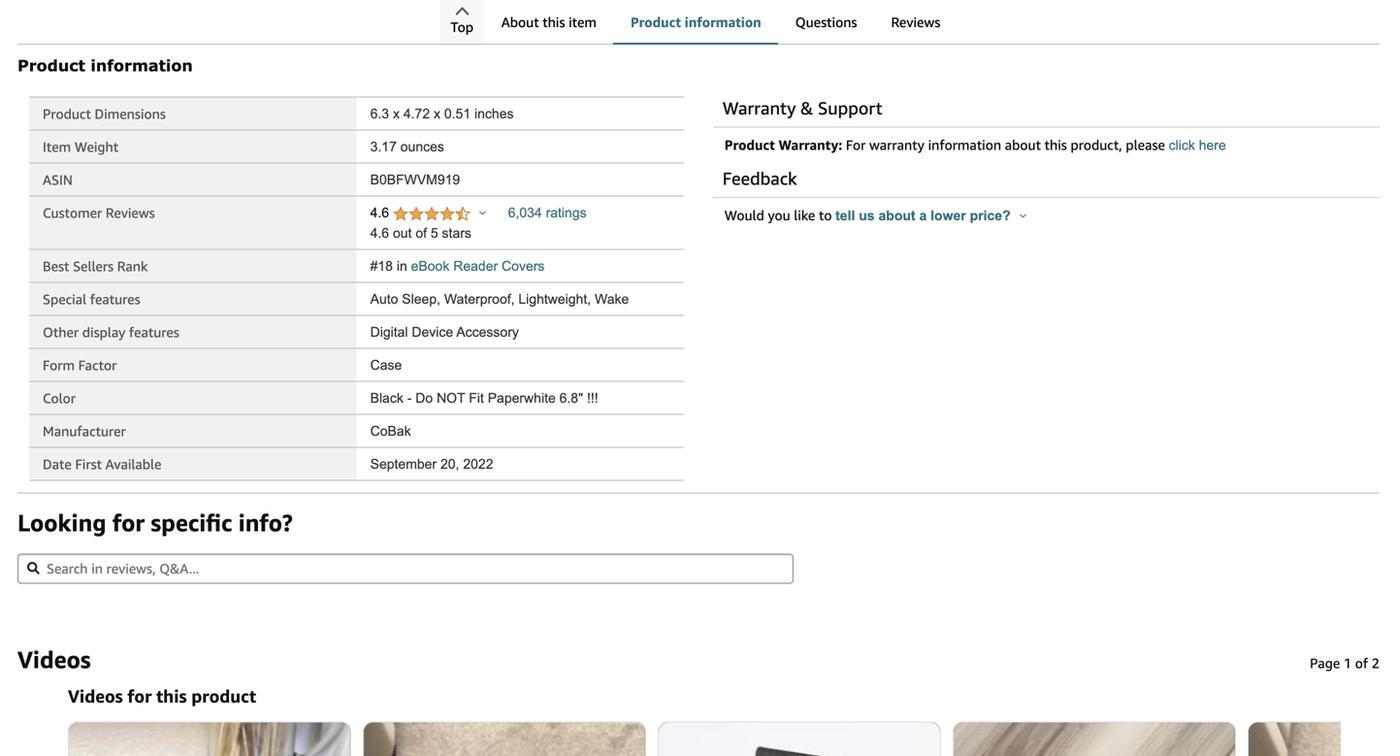Task type: describe. For each thing, give the bounding box(es) containing it.
item weight
[[43, 139, 119, 155]]

1 vertical spatial features
[[129, 324, 179, 340]]

please
[[1126, 137, 1166, 153]]

date
[[43, 456, 72, 472]]

videos element
[[17, 644, 1380, 675]]

4.6 for 4.6 out of 5 stars
[[370, 226, 389, 241]]

available
[[105, 456, 162, 472]]

about this item
[[502, 14, 597, 30]]

customer reviews
[[43, 205, 155, 221]]

product up product dimensions
[[17, 56, 85, 75]]

looking
[[17, 509, 106, 537]]

a
[[920, 208, 927, 223]]

do
[[416, 391, 433, 406]]

case
[[370, 358, 402, 373]]

&
[[801, 98, 814, 118]]

best sellers rank
[[43, 258, 148, 274]]

tell
[[836, 208, 855, 223]]

like
[[794, 207, 816, 223]]

display
[[82, 324, 125, 340]]

factor
[[78, 357, 117, 373]]

black - do not fit paperwhite 6.8" !!!
[[370, 391, 598, 406]]

#18 in ebook reader covers
[[370, 259, 545, 274]]

specific
[[151, 509, 232, 537]]

product up item
[[43, 106, 91, 122]]

1
[[1344, 655, 1352, 671]]

paperwhite
[[488, 391, 556, 406]]

form factor
[[43, 357, 117, 373]]

0 horizontal spatial information
[[91, 56, 193, 75]]

looking for specific info?
[[17, 509, 293, 537]]

ebook reader covers link
[[411, 259, 545, 274]]

1 video widget card image from the left
[[69, 723, 350, 756]]

5
[[431, 226, 438, 241]]

cobak
[[370, 424, 411, 439]]

september 20, 2022
[[370, 457, 494, 472]]

of for out
[[416, 226, 427, 241]]

videos for this product
[[68, 686, 256, 707]]

special
[[43, 291, 86, 307]]

popover image
[[1020, 213, 1027, 218]]

feedback
[[723, 168, 797, 189]]

wake
[[595, 292, 629, 307]]

for for looking
[[112, 509, 145, 537]]

rank
[[117, 258, 148, 274]]

2 horizontal spatial this
[[1045, 137, 1067, 153]]

ebook
[[411, 259, 450, 274]]

2 horizontal spatial information
[[928, 137, 1002, 153]]

fit
[[469, 391, 484, 406]]

lightweight,
[[519, 292, 591, 307]]

4.6 out of 5 stars
[[370, 226, 472, 241]]

other display features
[[43, 324, 179, 340]]

2 x from the left
[[434, 106, 441, 121]]

page 1 of 2
[[1310, 655, 1380, 671]]

date first available
[[43, 456, 162, 472]]

click here link
[[1169, 138, 1226, 153]]

other
[[43, 324, 79, 340]]

inches
[[475, 106, 514, 121]]

popover image
[[480, 210, 486, 215]]

4.6 for 4.6
[[370, 205, 393, 220]]

123 image
[[17, 0, 1380, 9]]

videos for videos for this product
[[68, 686, 123, 707]]

2 video widget card image from the left
[[364, 723, 645, 756]]

6.3 x 4.72 x 0.51 inches
[[370, 106, 514, 121]]

reader
[[453, 259, 498, 274]]

device
[[412, 325, 453, 340]]

covers
[[502, 259, 545, 274]]

price?
[[970, 208, 1011, 223]]

manufacturer
[[43, 423, 126, 439]]

about
[[502, 14, 539, 30]]

here
[[1199, 138, 1226, 153]]

6.3
[[370, 106, 389, 121]]

in
[[397, 259, 407, 274]]

1 horizontal spatial about
[[1005, 137, 1041, 153]]

20,
[[441, 457, 459, 472]]

asin
[[43, 172, 73, 188]]

0 horizontal spatial product information
[[17, 56, 193, 75]]

videos for this product list
[[56, 685, 1398, 756]]

warranty & support
[[723, 98, 883, 118]]

this inside list
[[156, 686, 187, 707]]

1 horizontal spatial information
[[685, 14, 762, 30]]

color
[[43, 390, 76, 406]]

1 horizontal spatial reviews
[[891, 14, 941, 30]]

product
[[191, 686, 256, 707]]



Task type: locate. For each thing, give the bounding box(es) containing it.
this left item
[[543, 14, 565, 30]]

1 vertical spatial this
[[1045, 137, 1067, 153]]

2 4.6 from the top
[[370, 226, 389, 241]]

1 vertical spatial videos
[[68, 686, 123, 707]]

information up dimensions
[[91, 56, 193, 75]]

tell us about a lower price?
[[836, 208, 1015, 223]]

4.6 up out
[[370, 205, 393, 220]]

4 video widget card image from the left
[[1249, 723, 1398, 756]]

accessory
[[456, 325, 519, 340]]

product warranty: for warranty information about this product, please click here
[[725, 137, 1226, 153]]

of right 1
[[1356, 655, 1369, 671]]

for
[[846, 137, 866, 153]]

video widget card image
[[69, 723, 350, 756], [364, 723, 645, 756], [954, 723, 1235, 756], [1249, 723, 1398, 756]]

1 4.6 from the top
[[370, 205, 393, 220]]

0 horizontal spatial about
[[879, 208, 916, 223]]

1 vertical spatial of
[[1356, 655, 1369, 671]]

features right "display" at the left top of the page
[[129, 324, 179, 340]]

0 horizontal spatial this
[[156, 686, 187, 707]]

page
[[1310, 655, 1341, 671]]

sleep,
[[402, 292, 441, 307]]

0 vertical spatial product information
[[631, 14, 762, 30]]

would you like to
[[725, 207, 836, 223]]

product dimensions
[[43, 106, 166, 122]]

info?
[[238, 509, 293, 537]]

2
[[1372, 655, 1380, 671]]

6,034
[[508, 205, 542, 220]]

videos for videos
[[17, 645, 91, 674]]

0 vertical spatial about
[[1005, 137, 1041, 153]]

click
[[1169, 138, 1196, 153]]

about left a
[[879, 208, 916, 223]]

auto sleep, waterproof, lightweight, wake
[[370, 292, 629, 307]]

videos inside list
[[68, 686, 123, 707]]

1 vertical spatial about
[[879, 208, 916, 223]]

this
[[543, 14, 565, 30], [1045, 137, 1067, 153], [156, 686, 187, 707]]

of left 5
[[416, 226, 427, 241]]

product information
[[631, 14, 762, 30], [17, 56, 193, 75]]

lower
[[931, 208, 966, 223]]

3.17
[[370, 139, 397, 154]]

0 vertical spatial information
[[685, 14, 762, 30]]

ounces
[[401, 139, 444, 154]]

you
[[768, 207, 791, 223]]

x left 0.51
[[434, 106, 441, 121]]

warranty:
[[779, 137, 843, 153]]

6.8"
[[560, 391, 583, 406]]

1 horizontal spatial product information
[[631, 14, 762, 30]]

reviews right questions
[[891, 14, 941, 30]]

6,034 ratings
[[508, 205, 587, 220]]

of for 1
[[1356, 655, 1369, 671]]

special features
[[43, 291, 140, 307]]

0 horizontal spatial reviews
[[106, 205, 155, 221]]

!!!
[[587, 391, 598, 406]]

this left product,
[[1045, 137, 1067, 153]]

september
[[370, 457, 437, 472]]

stars
[[442, 226, 472, 241]]

0 vertical spatial 4.6
[[370, 205, 393, 220]]

2 vertical spatial this
[[156, 686, 187, 707]]

information down 123 image
[[685, 14, 762, 30]]

4.72
[[404, 106, 430, 121]]

videos
[[17, 645, 91, 674], [68, 686, 123, 707]]

1 vertical spatial information
[[91, 56, 193, 75]]

0.51
[[444, 106, 471, 121]]

4.6
[[370, 205, 393, 220], [370, 226, 389, 241]]

1 horizontal spatial this
[[543, 14, 565, 30]]

2 vertical spatial information
[[928, 137, 1002, 153]]

product down 123 image
[[631, 14, 681, 30]]

support
[[818, 98, 883, 118]]

for for videos
[[128, 686, 152, 707]]

for left product on the bottom of the page
[[128, 686, 152, 707]]

best
[[43, 258, 69, 274]]

b0bfwvm919
[[370, 172, 460, 187]]

black
[[370, 391, 404, 406]]

form
[[43, 357, 75, 373]]

1 horizontal spatial of
[[1356, 655, 1369, 671]]

waterproof,
[[444, 292, 515, 307]]

of inside videos element
[[1356, 655, 1369, 671]]

2022
[[463, 457, 494, 472]]

x
[[393, 106, 400, 121], [434, 106, 441, 121]]

ratings
[[546, 205, 587, 220]]

4.6 inside button
[[370, 205, 393, 220]]

features up other display features
[[90, 291, 140, 307]]

product information up product dimensions
[[17, 56, 193, 75]]

4.6 left out
[[370, 226, 389, 241]]

1 x from the left
[[393, 106, 400, 121]]

0 vertical spatial reviews
[[891, 14, 941, 30]]

features
[[90, 291, 140, 307], [129, 324, 179, 340]]

Search in reviews, Q&A... search field
[[17, 554, 794, 584]]

product information down 123 image
[[631, 14, 762, 30]]

1 vertical spatial 4.6
[[370, 226, 389, 241]]

4.6 button
[[370, 205, 486, 224]]

not
[[437, 391, 465, 406]]

3.17 ounces
[[370, 139, 444, 154]]

top
[[451, 19, 474, 35]]

questions
[[796, 14, 857, 30]]

for inside list
[[128, 686, 152, 707]]

0 vertical spatial for
[[112, 509, 145, 537]]

6,034 ratings link
[[508, 205, 587, 220]]

3 video widget card image from the left
[[954, 723, 1235, 756]]

tell us about a lower price? button
[[836, 208, 1027, 223]]

0 vertical spatial this
[[543, 14, 565, 30]]

auto
[[370, 292, 398, 307]]

warranty
[[723, 98, 796, 118]]

to
[[819, 207, 832, 223]]

search image
[[27, 562, 40, 575]]

information
[[685, 14, 762, 30], [91, 56, 193, 75], [928, 137, 1002, 153]]

1 vertical spatial for
[[128, 686, 152, 707]]

digital device accessory
[[370, 325, 519, 340]]

reviews up rank
[[106, 205, 155, 221]]

0 horizontal spatial of
[[416, 226, 427, 241]]

weight
[[75, 139, 119, 155]]

warranty
[[870, 137, 925, 153]]

information right warranty
[[928, 137, 1002, 153]]

about up popover image
[[1005, 137, 1041, 153]]

0 vertical spatial features
[[90, 291, 140, 307]]

0 vertical spatial of
[[416, 226, 427, 241]]

item
[[43, 139, 71, 155]]

x right 6.3
[[393, 106, 400, 121]]

item
[[569, 14, 597, 30]]

1 horizontal spatial x
[[434, 106, 441, 121]]

for down available
[[112, 509, 145, 537]]

-
[[407, 391, 412, 406]]

out
[[393, 226, 412, 241]]

0 vertical spatial videos
[[17, 645, 91, 674]]

would
[[725, 207, 765, 223]]

1 vertical spatial product information
[[17, 56, 193, 75]]

this left product on the bottom of the page
[[156, 686, 187, 707]]

about
[[1005, 137, 1041, 153], [879, 208, 916, 223]]

digital
[[370, 325, 408, 340]]

0 horizontal spatial x
[[393, 106, 400, 121]]

1 vertical spatial reviews
[[106, 205, 155, 221]]

customer
[[43, 205, 102, 221]]

#18
[[370, 259, 393, 274]]

product,
[[1071, 137, 1123, 153]]

product up feedback
[[725, 137, 775, 153]]



Task type: vqa. For each thing, say whether or not it's contained in the screenshot.
information to the middle
yes



